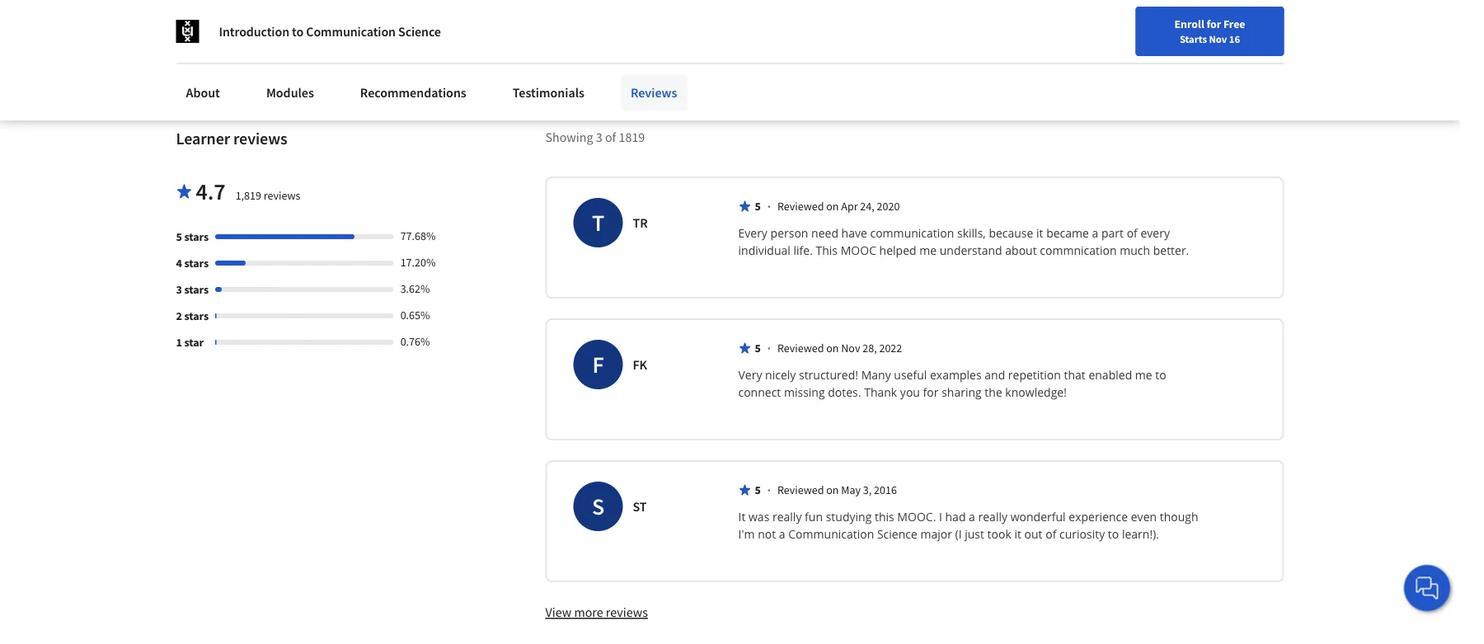 Task type: vqa. For each thing, say whether or not it's contained in the screenshot.


Task type: describe. For each thing, give the bounding box(es) containing it.
much
[[1120, 243, 1151, 258]]

communication
[[870, 225, 955, 241]]

me inside very nicely structured! many useful examples and repetition that enabled me to connect missing dotes. thank you for sharing the knowledge!
[[1136, 367, 1153, 383]]

reviewed on nov 28, 2022
[[778, 341, 902, 356]]

0 vertical spatial science
[[398, 23, 441, 40]]

dotes.
[[828, 385, 861, 400]]

1
[[176, 335, 182, 350]]

f
[[593, 350, 604, 379]]

s
[[592, 492, 605, 521]]

me inside every person need have communication skills, because it became a part of every individual life. this mooc helped me understand about commnication much better.
[[920, 243, 937, 258]]

2 stars
[[176, 309, 209, 324]]

learner
[[176, 129, 230, 149]]

skills,
[[958, 225, 986, 241]]

university of amsterdam image
[[176, 20, 199, 43]]

introduction to communication science
[[219, 23, 441, 40]]

0 vertical spatial communication
[[306, 23, 396, 40]]

testimonials link
[[503, 74, 595, 111]]

view more reviews link
[[546, 603, 648, 621]]

stars for 5 stars
[[184, 230, 209, 244]]

3,
[[863, 483, 872, 498]]

english
[[1144, 19, 1184, 35]]

studying
[[826, 509, 872, 525]]

reviews
[[631, 84, 677, 101]]

to inside very nicely structured! many useful examples and repetition that enabled me to connect missing dotes. thank you for sharing the knowledge!
[[1156, 367, 1167, 383]]

introduction
[[219, 23, 289, 40]]

better.
[[1154, 243, 1190, 258]]

experience
[[1069, 509, 1128, 525]]

even
[[1131, 509, 1157, 525]]

very nicely structured! many useful examples and repetition that enabled me to connect missing dotes. thank you for sharing the knowledge!
[[739, 367, 1170, 400]]

modules link
[[256, 74, 324, 111]]

it
[[739, 509, 746, 525]]

wonderful
[[1011, 509, 1066, 525]]

i
[[939, 509, 943, 525]]

2 really from the left
[[979, 509, 1008, 525]]

2022
[[880, 341, 902, 356]]

5 for s
[[755, 483, 761, 498]]

modules
[[266, 84, 314, 101]]

this
[[875, 509, 895, 525]]

many
[[862, 367, 891, 383]]

knowledge!
[[1006, 385, 1067, 400]]

though
[[1160, 509, 1199, 525]]

5 up 4
[[176, 230, 182, 244]]

2016
[[874, 483, 897, 498]]

became
[[1047, 225, 1089, 241]]

that
[[1064, 367, 1086, 383]]

star
[[184, 335, 204, 350]]

it inside every person need have communication skills, because it became a part of every individual life. this mooc helped me understand about commnication much better.
[[1037, 225, 1044, 241]]

just
[[965, 526, 985, 542]]

reviewed on apr 24, 2020
[[778, 199, 900, 214]]

3.62%
[[401, 282, 430, 296]]

reviews link
[[621, 74, 687, 111]]

2
[[176, 309, 182, 324]]

major
[[921, 526, 953, 542]]

commnication
[[1040, 243, 1117, 258]]

more
[[574, 604, 603, 621]]

testimonials
[[513, 84, 585, 101]]

learn!).
[[1122, 526, 1160, 542]]

2 vertical spatial a
[[779, 526, 786, 542]]

enroll
[[1175, 16, 1205, 31]]

on for s
[[827, 483, 839, 498]]

stars for 3 stars
[[184, 282, 209, 297]]

repetition
[[1009, 367, 1061, 383]]

0 horizontal spatial to
[[292, 23, 304, 40]]

because
[[989, 225, 1034, 241]]

0 horizontal spatial 3
[[176, 282, 182, 297]]

life.
[[794, 243, 813, 258]]

view more reviews
[[546, 604, 648, 621]]

stars for 2 stars
[[184, 309, 209, 324]]

a for s
[[969, 509, 976, 525]]

on for f
[[827, 341, 839, 356]]

showing
[[546, 129, 593, 145]]

for inside enroll for free starts nov 16
[[1207, 16, 1222, 31]]

4.7
[[196, 177, 226, 206]]

1 vertical spatial nov
[[841, 341, 861, 356]]

4
[[176, 256, 182, 271]]

17.20%
[[401, 255, 436, 270]]

examples
[[930, 367, 982, 383]]

1 star
[[176, 335, 204, 350]]

need
[[812, 225, 839, 241]]

learner reviews
[[176, 129, 287, 149]]

1,819 reviews
[[236, 188, 301, 203]]

4 stars
[[176, 256, 209, 271]]

reviewed for f
[[778, 341, 824, 356]]

thank
[[864, 385, 898, 400]]

2020
[[877, 199, 900, 214]]

i'm
[[739, 526, 755, 542]]



Task type: locate. For each thing, give the bounding box(es) containing it.
reviewed up nicely
[[778, 341, 824, 356]]

science up recommendations
[[398, 23, 441, 40]]

on for t
[[827, 199, 839, 214]]

reviewed
[[778, 199, 824, 214], [778, 341, 824, 356], [778, 483, 824, 498]]

nov left "28,"
[[841, 341, 861, 356]]

it left out
[[1015, 526, 1022, 542]]

chat with us image
[[1414, 575, 1441, 601]]

missing
[[784, 385, 825, 400]]

the
[[985, 385, 1003, 400]]

science down this
[[877, 526, 918, 542]]

1 vertical spatial on
[[827, 341, 839, 356]]

1 horizontal spatial me
[[1136, 367, 1153, 383]]

1 really from the left
[[773, 509, 802, 525]]

0 vertical spatial reviewed
[[778, 199, 824, 214]]

science
[[398, 23, 441, 40], [877, 526, 918, 542]]

showing 3 of 1819
[[546, 129, 645, 145]]

nov left 16
[[1209, 32, 1228, 45]]

reviewed for s
[[778, 483, 824, 498]]

a
[[1092, 225, 1099, 241], [969, 509, 976, 525], [779, 526, 786, 542]]

stars down 4 stars
[[184, 282, 209, 297]]

reviews right 1,819
[[264, 188, 301, 203]]

took
[[988, 526, 1012, 542]]

me right enabled
[[1136, 367, 1153, 383]]

every
[[1141, 225, 1170, 241]]

reviews for learner reviews
[[233, 129, 287, 149]]

1 stars from the top
[[184, 230, 209, 244]]

st
[[633, 498, 647, 515]]

have
[[842, 225, 868, 241]]

a right not
[[779, 526, 786, 542]]

1 horizontal spatial for
[[1207, 16, 1222, 31]]

and
[[985, 367, 1006, 383]]

1 horizontal spatial a
[[969, 509, 976, 525]]

enabled
[[1089, 367, 1133, 383]]

show notifications image
[[1238, 21, 1258, 40]]

2 on from the top
[[827, 341, 839, 356]]

1 vertical spatial communication
[[789, 526, 874, 542]]

1 vertical spatial to
[[1156, 367, 1167, 383]]

0.76%
[[401, 334, 430, 349]]

on up structured!
[[827, 341, 839, 356]]

1 horizontal spatial nov
[[1209, 32, 1228, 45]]

5 up very
[[755, 341, 761, 356]]

3 on from the top
[[827, 483, 839, 498]]

1 horizontal spatial science
[[877, 526, 918, 542]]

every
[[739, 225, 768, 241]]

1 vertical spatial a
[[969, 509, 976, 525]]

1 vertical spatial 3
[[176, 282, 182, 297]]

2 horizontal spatial to
[[1156, 367, 1167, 383]]

to right "introduction"
[[292, 23, 304, 40]]

1,819
[[236, 188, 261, 203]]

me down communication
[[920, 243, 937, 258]]

person
[[771, 225, 809, 241]]

on
[[827, 199, 839, 214], [827, 341, 839, 356], [827, 483, 839, 498]]

0 horizontal spatial science
[[398, 23, 441, 40]]

0 vertical spatial of
[[605, 129, 616, 145]]

5 for f
[[755, 341, 761, 356]]

nov
[[1209, 32, 1228, 45], [841, 341, 861, 356]]

None search field
[[235, 10, 631, 43]]

not
[[758, 526, 776, 542]]

2 horizontal spatial of
[[1127, 225, 1138, 241]]

curiosity
[[1060, 526, 1105, 542]]

1 on from the top
[[827, 199, 839, 214]]

of up much at right top
[[1127, 225, 1138, 241]]

0 horizontal spatial for
[[923, 385, 939, 400]]

0 vertical spatial on
[[827, 199, 839, 214]]

it was really fun studying this mooc. i had a really wonderful experience even though i'm not a communication science major (i just took it out of curiosity to learn!).
[[739, 509, 1202, 542]]

a for t
[[1092, 225, 1099, 241]]

2 vertical spatial on
[[827, 483, 839, 498]]

really up not
[[773, 509, 802, 525]]

1 reviewed from the top
[[778, 199, 824, 214]]

for left free
[[1207, 16, 1222, 31]]

to
[[292, 23, 304, 40], [1156, 367, 1167, 383], [1108, 526, 1119, 542]]

stars right 2
[[184, 309, 209, 324]]

1 horizontal spatial communication
[[789, 526, 874, 542]]

about
[[1006, 243, 1037, 258]]

0 vertical spatial reviews
[[233, 129, 287, 149]]

stars right 4
[[184, 256, 209, 271]]

science inside it was really fun studying this mooc. i had a really wonderful experience even though i'm not a communication science major (i just took it out of curiosity to learn!).
[[877, 526, 918, 542]]

connect
[[739, 385, 781, 400]]

16
[[1230, 32, 1241, 45]]

3 up 2
[[176, 282, 182, 297]]

2 reviewed from the top
[[778, 341, 824, 356]]

on left may
[[827, 483, 839, 498]]

1 horizontal spatial of
[[1046, 526, 1057, 542]]

5 up every
[[755, 199, 761, 214]]

1 vertical spatial me
[[1136, 367, 1153, 383]]

it
[[1037, 225, 1044, 241], [1015, 526, 1022, 542]]

2 vertical spatial of
[[1046, 526, 1057, 542]]

structured!
[[799, 367, 859, 383]]

24,
[[860, 199, 875, 214]]

1 vertical spatial it
[[1015, 526, 1022, 542]]

1 vertical spatial of
[[1127, 225, 1138, 241]]

a left part
[[1092, 225, 1099, 241]]

0 horizontal spatial really
[[773, 509, 802, 525]]

of inside it was really fun studying this mooc. i had a really wonderful experience even though i'm not a communication science major (i just took it out of curiosity to learn!).
[[1046, 526, 1057, 542]]

english button
[[1115, 0, 1214, 54]]

1 horizontal spatial really
[[979, 509, 1008, 525]]

4 stars from the top
[[184, 309, 209, 324]]

you
[[900, 385, 920, 400]]

2 vertical spatial reviews
[[606, 604, 648, 621]]

28,
[[863, 341, 877, 356]]

3 stars
[[176, 282, 209, 297]]

sharing
[[942, 385, 982, 400]]

reviewed for t
[[778, 199, 824, 214]]

0 vertical spatial to
[[292, 23, 304, 40]]

1819
[[619, 129, 645, 145]]

me
[[920, 243, 937, 258], [1136, 367, 1153, 383]]

2 stars from the top
[[184, 256, 209, 271]]

1 vertical spatial reviews
[[264, 188, 301, 203]]

recommendations link
[[350, 74, 477, 111]]

to down experience
[[1108, 526, 1119, 542]]

apr
[[841, 199, 858, 214]]

3 right showing
[[596, 129, 603, 145]]

0.65%
[[401, 308, 430, 323]]

of inside every person need have communication skills, because it became a part of every individual life. this mooc helped me understand about commnication much better.
[[1127, 225, 1138, 241]]

communication inside it was really fun studying this mooc. i had a really wonderful experience even though i'm not a communication science major (i just took it out of curiosity to learn!).
[[789, 526, 874, 542]]

stars
[[184, 230, 209, 244], [184, 256, 209, 271], [184, 282, 209, 297], [184, 309, 209, 324]]

2 vertical spatial reviewed
[[778, 483, 824, 498]]

3
[[596, 129, 603, 145], [176, 282, 182, 297]]

this
[[816, 243, 838, 258]]

mooc.
[[898, 509, 936, 525]]

nov inside enroll for free starts nov 16
[[1209, 32, 1228, 45]]

0 horizontal spatial nov
[[841, 341, 861, 356]]

very
[[739, 367, 762, 383]]

view
[[546, 604, 572, 621]]

reviewed on may 3, 2016
[[778, 483, 897, 498]]

about link
[[176, 74, 230, 111]]

to right enabled
[[1156, 367, 1167, 383]]

3 reviewed from the top
[[778, 483, 824, 498]]

every person need have communication skills, because it became a part of every individual life. this mooc helped me understand about commnication much better.
[[739, 225, 1190, 258]]

reviews right more
[[606, 604, 648, 621]]

3 stars from the top
[[184, 282, 209, 297]]

for
[[1207, 16, 1222, 31], [923, 385, 939, 400]]

a right had at bottom
[[969, 509, 976, 525]]

0 vertical spatial 3
[[596, 129, 603, 145]]

0 horizontal spatial it
[[1015, 526, 1022, 542]]

77.68%
[[401, 229, 436, 244]]

reviews down modules 'link'
[[233, 129, 287, 149]]

fun
[[805, 509, 823, 525]]

really up took
[[979, 509, 1008, 525]]

0 horizontal spatial communication
[[306, 23, 396, 40]]

of left 1819
[[605, 129, 616, 145]]

t
[[592, 209, 605, 237]]

to inside it was really fun studying this mooc. i had a really wonderful experience even though i'm not a communication science major (i just took it out of curiosity to learn!).
[[1108, 526, 1119, 542]]

5 up was
[[755, 483, 761, 498]]

1 vertical spatial science
[[877, 526, 918, 542]]

understand
[[940, 243, 1003, 258]]

about
[[186, 84, 220, 101]]

5 for t
[[755, 199, 761, 214]]

of
[[605, 129, 616, 145], [1127, 225, 1138, 241], [1046, 526, 1057, 542]]

tr
[[633, 215, 648, 231]]

0 vertical spatial it
[[1037, 225, 1044, 241]]

for inside very nicely structured! many useful examples and repetition that enabled me to connect missing dotes. thank you for sharing the knowledge!
[[923, 385, 939, 400]]

0 horizontal spatial of
[[605, 129, 616, 145]]

0 vertical spatial for
[[1207, 16, 1222, 31]]

2 horizontal spatial a
[[1092, 225, 1099, 241]]

0 vertical spatial me
[[920, 243, 937, 258]]

0 horizontal spatial me
[[920, 243, 937, 258]]

reviews for 1,819 reviews
[[264, 188, 301, 203]]

reviewed up person
[[778, 199, 824, 214]]

recommendations
[[360, 84, 467, 101]]

free
[[1224, 16, 1246, 31]]

1 horizontal spatial it
[[1037, 225, 1044, 241]]

2 vertical spatial to
[[1108, 526, 1119, 542]]

for right you
[[923, 385, 939, 400]]

0 vertical spatial nov
[[1209, 32, 1228, 45]]

0 vertical spatial a
[[1092, 225, 1099, 241]]

it up about
[[1037, 225, 1044, 241]]

1 horizontal spatial 3
[[596, 129, 603, 145]]

it inside it was really fun studying this mooc. i had a really wonderful experience even though i'm not a communication science major (i just took it out of curiosity to learn!).
[[1015, 526, 1022, 542]]

a inside every person need have communication skills, because it became a part of every individual life. this mooc helped me understand about commnication much better.
[[1092, 225, 1099, 241]]

nicely
[[765, 367, 796, 383]]

stars up 4 stars
[[184, 230, 209, 244]]

had
[[946, 509, 966, 525]]

of right out
[[1046, 526, 1057, 542]]

0 horizontal spatial a
[[779, 526, 786, 542]]

reviewed up the fun
[[778, 483, 824, 498]]

stars for 4 stars
[[184, 256, 209, 271]]

1 vertical spatial for
[[923, 385, 939, 400]]

1 horizontal spatial to
[[1108, 526, 1119, 542]]

5
[[755, 199, 761, 214], [176, 230, 182, 244], [755, 341, 761, 356], [755, 483, 761, 498]]

1 vertical spatial reviewed
[[778, 341, 824, 356]]

on left "apr"
[[827, 199, 839, 214]]

mooc
[[841, 243, 877, 258]]



